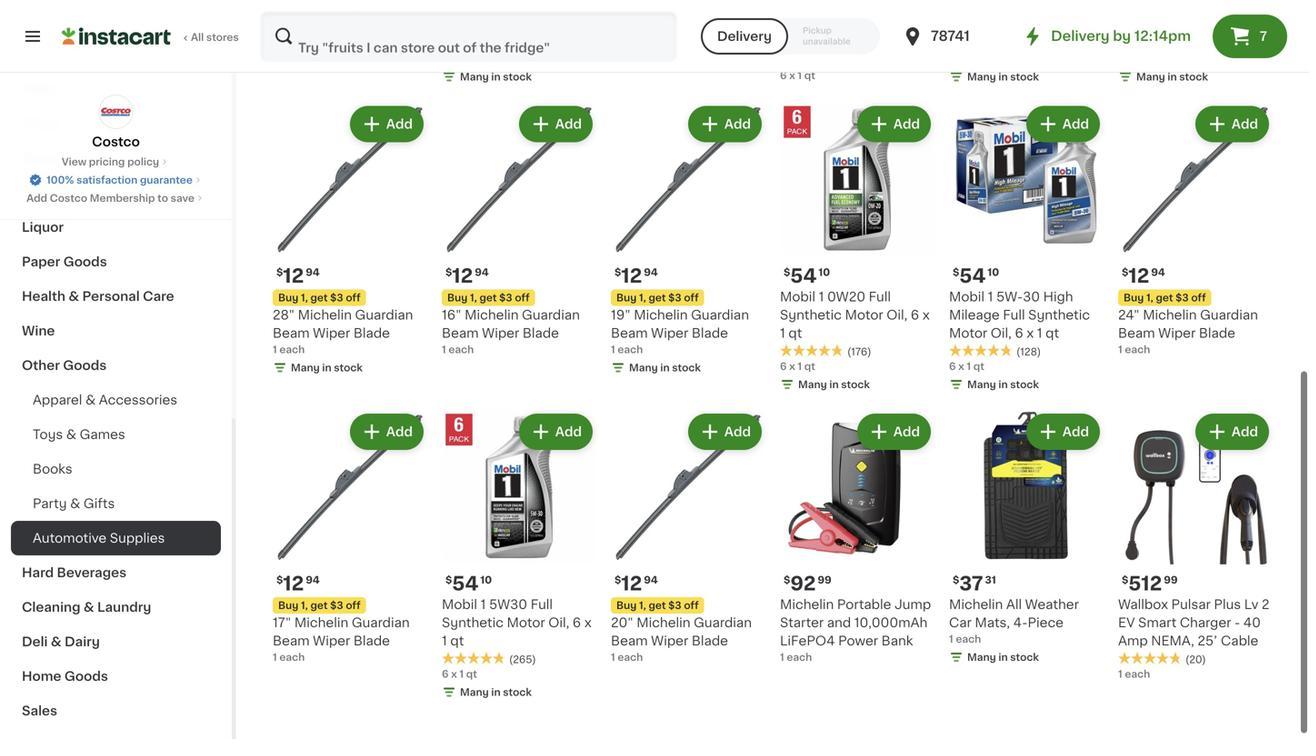 Task type: vqa. For each thing, say whether or not it's contained in the screenshot.
18 Ft button
no



Task type: describe. For each thing, give the bounding box(es) containing it.
x down mileage
[[958, 361, 964, 371]]

buy for 17" michelin guardian beam wiper blade
[[278, 601, 298, 611]]

costco link
[[92, 95, 140, 151]]

michelin inside michelin portable jump starter and 10,000mah lifepo4 power bank 1 each
[[780, 598, 834, 611]]

home goods link
[[11, 659, 221, 694]]

6 inside mobil 1 5w30 full synthetic motor oil, 6 x 1 qt
[[573, 616, 581, 629]]

$ 12 94 for 20" michelin guardian beam wiper blade
[[615, 574, 658, 593]]

beam for 26"
[[273, 36, 310, 49]]

party & gifts link
[[11, 486, 221, 521]]

$ inside $ 92 99
[[784, 575, 790, 585]]

many in stock down (265)
[[460, 687, 532, 697]]

stock down 21" michelin guardian beam wiper blade 1 each
[[503, 72, 532, 82]]

car
[[949, 616, 972, 629]]

blade for 20" michelin guardian beam wiper blade 1 each
[[692, 635, 728, 647]]

stock down (265)
[[503, 687, 532, 697]]

michelin for 18" michelin guardian beam wiper blade
[[1141, 18, 1195, 30]]

many down mobil 1 5w30 full synthetic motor oil, 6 x 1 qt
[[460, 687, 489, 697]]

stock down 4-
[[1010, 652, 1039, 662]]

view
[[62, 157, 86, 167]]

or
[[1004, 18, 1017, 30]]

$ 12 94 for 28" michelin guardian beam wiper blade
[[276, 266, 320, 285]]

18"
[[1118, 18, 1138, 30]]

78741
[[931, 30, 970, 43]]

michelin for 19" michelin guardian beam wiper blade 1 each
[[634, 309, 688, 321]]

many in stock down (176)
[[798, 380, 870, 390]]

1, for 28" michelin guardian beam wiper blade
[[301, 293, 308, 303]]

x inside mobil 1 5w20 full synthetic motor oil, 6 x 1 qt
[[923, 18, 930, 30]]

party & gifts
[[33, 497, 115, 510]]

94 for 20" michelin guardian beam wiper blade
[[644, 575, 658, 585]]

$3 up 21" michelin guardian beam wiper blade 1 each
[[499, 2, 512, 12]]

each down amp
[[1125, 669, 1150, 679]]

6 inside mobil 1 0w20 full synthetic motor oil, 6 x 1 qt
[[911, 309, 919, 321]]

qt inside mobil 1 5w30 full synthetic motor oil, 6 x 1 qt
[[450, 635, 464, 647]]

6 down mileage
[[949, 361, 956, 371]]

in down 28" michelin guardian beam wiper blade 1 each
[[322, 363, 331, 373]]

gifts
[[84, 497, 115, 510]]

in down 21" michelin guardian beam wiper blade 1 each
[[491, 72, 501, 82]]

many in stock down 21" michelin guardian beam wiper blade 1 each
[[460, 72, 532, 82]]

& for beer
[[56, 186, 66, 199]]

cleaning
[[22, 601, 80, 614]]

1 inside 26" michelin guardian beam wiper blade 1 each
[[273, 54, 277, 64]]

games
[[80, 428, 125, 441]]

motor inside mobil 1 5w-30 high mileage full synthetic motor oil, 6 x 1 qt
[[949, 327, 988, 340]]

& for apparel
[[85, 394, 96, 406]]

mobil for mobil 1 0w20 full synthetic motor oil, 6 x 1 qt
[[780, 290, 816, 303]]

michelin portable jump starter and 10,000mah lifepo4 power bank 1 each
[[780, 598, 931, 662]]

sae
[[730, 0, 756, 12]]

many down "count"
[[967, 72, 996, 82]]

$3 for 16" michelin guardian beam wiper blade
[[499, 293, 512, 303]]

toys & games link
[[11, 417, 221, 452]]

guardian for 17" michelin guardian beam wiper blade 1 each
[[352, 616, 410, 629]]

delivery by 12:14pm link
[[1022, 25, 1191, 47]]

buy up 21"
[[447, 2, 468, 12]]

other goods
[[22, 359, 107, 372]]

goods for paper goods
[[63, 255, 107, 268]]

wiper for 28"
[[313, 327, 350, 340]]

goods for home goods
[[64, 670, 108, 683]]

many down 28" michelin guardian beam wiper blade 1 each
[[291, 363, 320, 373]]

get up "search" field
[[480, 2, 497, 12]]

add button for wallbox pulsar plus lv 2 ev smart charger - 40 amp nema, 25' cable
[[1197, 415, 1267, 448]]

automotive
[[33, 532, 107, 545]]

7 button
[[1213, 15, 1287, 58]]

25'
[[1198, 635, 1218, 647]]

& for health
[[69, 290, 79, 303]]

each for 21"
[[449, 54, 474, 64]]

stores
[[206, 32, 239, 42]]

many in stock down "count"
[[967, 72, 1039, 82]]

pulsar
[[1172, 598, 1211, 611]]

1 inside 16" michelin guardian beam wiper blade 1 each
[[442, 345, 446, 355]]

$ up mobil 1 5w30 full synthetic motor oil, 6 x 1 qt
[[445, 575, 452, 585]]

1 inside michelin all weather car mats, 4-piece 1 each
[[949, 634, 953, 644]]

94 for 24" michelin guardian beam wiper blade
[[1151, 267, 1165, 277]]

off up 26" michelin guardian beam wiper blade 1 each
[[346, 2, 361, 12]]

stock down 19" michelin guardian beam wiper blade 1 each
[[672, 363, 701, 373]]

hard beverages
[[22, 566, 126, 579]]

synthetic inside mobil 1 5w-30 high mileage full synthetic motor oil, 6 x 1 qt
[[1028, 309, 1090, 321]]

6 x 1 qt for mobil 1 0w20 full synthetic motor oil, 6 x 1 qt
[[780, 361, 815, 371]]

10 for 0w20
[[819, 267, 830, 277]]

other goods link
[[11, 348, 221, 383]]

26" michelin guardian beam wiper blade 1 each
[[273, 18, 413, 64]]

12 for 19" michelin guardian beam wiper blade
[[621, 266, 642, 285]]

mobil 1 5w30 full synthetic motor oil, 6 x 1 qt
[[442, 598, 592, 647]]

wiper for 16"
[[482, 327, 519, 340]]

beam for 20"
[[611, 635, 648, 647]]

in down mobil 1 5w30 full synthetic motor oil, 6 x 1 qt
[[491, 687, 501, 697]]

delivery for delivery
[[717, 30, 772, 43]]

cleaning & laundry link
[[11, 590, 221, 625]]

& for deli
[[51, 636, 61, 648]]

many down mobil 1 0w20 full synthetic motor oil, 6 x 1 qt
[[798, 380, 827, 390]]

buy for 20" michelin guardian beam wiper blade
[[616, 601, 637, 611]]

$ up 19" at top
[[615, 267, 621, 277]]

and
[[827, 616, 851, 629]]

ev
[[1118, 616, 1135, 629]]

(265)
[[509, 655, 536, 665]]

3 inside kirkland signature sae 15w-40 heavy-duty diesel engine oil, 1 gal, 3 ct
[[611, 54, 619, 67]]

wiper for 18"
[[1158, 36, 1196, 49]]

ct
[[623, 54, 636, 67]]

mobil 1 0w20 full synthetic motor oil, 6 x 1 qt
[[780, 290, 930, 340]]

6 inside mobil 1 5w20 full synthetic motor oil, 6 x 1 qt
[[911, 18, 919, 30]]

stock down 18" michelin guardian beam wiper blade
[[1179, 72, 1208, 82]]

buy 1, get $3 off up 26"
[[278, 2, 361, 12]]

motor for mobil 1 0w20 full synthetic motor oil, 6 x 1 qt
[[845, 309, 883, 321]]

beam for 19"
[[611, 327, 648, 340]]

magicmount
[[949, 0, 1030, 12]]

each inside michelin portable jump starter and 10,000mah lifepo4 power bank 1 each
[[787, 652, 812, 662]]

7
[[1260, 30, 1267, 43]]

gal
[[635, 54, 651, 64]]

books link
[[11, 452, 221, 486]]

$ up mileage
[[953, 267, 959, 277]]

many down mats,
[[967, 652, 996, 662]]

synthetic for mobil 1 0w20 full synthetic motor oil, 6 x 1 qt
[[780, 309, 842, 321]]

20"
[[611, 616, 633, 629]]

michelin for 20" michelin guardian beam wiper blade 1 each
[[637, 616, 691, 629]]

stock down 28" michelin guardian beam wiper blade 1 each
[[334, 363, 363, 373]]

add button for mobil 1 5w-30 high mileage full synthetic motor oil, 6 x 1 qt
[[1028, 108, 1098, 140]]

2
[[1262, 598, 1270, 611]]

wiper for 20"
[[651, 635, 688, 647]]

add for mobil 1 0w20 full synthetic motor oil, 6 x 1 qt
[[894, 118, 920, 130]]

full for mobil 1 0w20 full synthetic motor oil, 6 x 1 qt
[[869, 290, 891, 303]]

x down service type group
[[789, 70, 795, 80]]

many down 19" michelin guardian beam wiper blade 1 each
[[629, 363, 658, 373]]

wiper for 24"
[[1158, 327, 1196, 340]]

power
[[838, 635, 878, 647]]

full inside mobil 1 5w-30 high mileage full synthetic motor oil, 6 x 1 qt
[[1003, 309, 1025, 321]]

10 for 5w-
[[988, 267, 999, 277]]

party
[[33, 497, 67, 510]]

17" michelin guardian beam wiper blade 1 each
[[273, 616, 410, 662]]

78741 button
[[902, 11, 1011, 62]]

$ 54 10 for 5w-
[[953, 266, 999, 285]]

5w30
[[489, 598, 527, 611]]

40 inside kirkland signature sae 15w-40 heavy-duty diesel engine oil, 1 gal, 3 ct
[[643, 18, 661, 30]]

toys
[[33, 428, 63, 441]]

each inside michelin all weather car mats, 4-piece 1 each
[[956, 634, 981, 644]]

delivery button
[[701, 18, 788, 55]]

health & personal care link
[[11, 279, 221, 314]]

31
[[985, 575, 996, 585]]

6 down mobil 1 5w30 full synthetic motor oil, 6 x 1 qt
[[442, 669, 449, 679]]

40 inside the 'wallbox pulsar plus lv 2 ev smart charger - 40 amp nema, 25' cable'
[[1244, 616, 1261, 629]]

health & personal care
[[22, 290, 174, 303]]

buy 1, get $3 off for 17" michelin guardian beam wiper blade
[[278, 601, 361, 611]]

$ up the 17"
[[276, 575, 283, 585]]

add for 20" michelin guardian beam wiper blade
[[724, 425, 751, 438]]

all stores link
[[62, 11, 240, 62]]

in down mobil 1 5w-30 high mileage full synthetic motor oil, 6 x 1 qt
[[999, 380, 1008, 390]]

(20)
[[1186, 655, 1206, 665]]

blade for 24" michelin guardian beam wiper blade 1 each
[[1199, 327, 1236, 340]]

15w-
[[611, 18, 643, 30]]

19" michelin guardian beam wiper blade 1 each
[[611, 309, 749, 355]]

oil, inside mobil 1 5w-30 high mileage full synthetic motor oil, 6 x 1 qt
[[991, 327, 1012, 340]]

add button for michelin all weather car mats, 4-piece
[[1028, 415, 1098, 448]]

-
[[1235, 616, 1240, 629]]

hard beverages link
[[11, 556, 221, 590]]

1 vertical spatial costco
[[50, 193, 87, 203]]

x down mobil 1 0w20 full synthetic motor oil, 6 x 1 qt
[[789, 361, 795, 371]]

delivery for delivery by 12:14pm
[[1051, 30, 1110, 43]]

toys & games
[[33, 428, 125, 441]]

guardian for 16" michelin guardian beam wiper blade 1 each
[[522, 309, 580, 321]]

stock down "phone"
[[1010, 72, 1039, 82]]

mileage
[[949, 309, 1000, 321]]

94 for 19" michelin guardian beam wiper blade
[[644, 267, 658, 277]]

blade for 28" michelin guardian beam wiper blade 1 each
[[354, 327, 390, 340]]

1 inside the "24" michelin guardian beam wiper blade 1 each"
[[1118, 345, 1123, 355]]

$3 for 28" michelin guardian beam wiper blade
[[330, 293, 343, 303]]

beverages
[[57, 566, 126, 579]]

$ up mobil 1 0w20 full synthetic motor oil, 6 x 1 qt
[[784, 267, 790, 277]]

blade for 17" michelin guardian beam wiper blade 1 each
[[354, 635, 390, 647]]

apparel
[[33, 394, 82, 406]]

off up 21" michelin guardian beam wiper blade 1 each
[[515, 2, 530, 12]]

10 for 5w30
[[480, 575, 492, 585]]

1 inside 20" michelin guardian beam wiper blade 1 each
[[611, 652, 615, 662]]

many in stock down '12:14pm'
[[1136, 72, 1208, 82]]

wiper for 26"
[[313, 36, 350, 49]]

$ inside $ 37 31
[[953, 575, 959, 585]]

in down 19" michelin guardian beam wiper blade 1 each
[[660, 363, 670, 373]]

$3 up 26" michelin guardian beam wiper blade 1 each
[[330, 2, 343, 12]]

plus
[[1214, 598, 1241, 611]]

x down mobil 1 5w30 full synthetic motor oil, 6 x 1 qt
[[451, 669, 457, 679]]

1 inside 19" michelin guardian beam wiper blade 1 each
[[611, 345, 615, 355]]

$ inside $ 512 99
[[1122, 575, 1129, 585]]

many down mileage
[[967, 380, 996, 390]]

buy up 26"
[[278, 2, 298, 12]]

weather
[[1025, 598, 1079, 611]]

to
[[157, 193, 168, 203]]

liquor link
[[11, 210, 221, 245]]

$ 92 99
[[784, 574, 832, 593]]

28"
[[273, 309, 295, 321]]

view pricing policy link
[[62, 155, 170, 169]]

in down "count"
[[999, 72, 1008, 82]]

many in stock down 19" michelin guardian beam wiper blade 1 each
[[629, 363, 701, 373]]

wiper for 19"
[[651, 327, 688, 340]]

x inside mobil 1 5w-30 high mileage full synthetic motor oil, 6 x 1 qt
[[1027, 327, 1034, 340]]

qt inside mobil 1 0w20 full synthetic motor oil, 6 x 1 qt
[[789, 327, 802, 340]]

all inside all stores link
[[191, 32, 204, 42]]

guardian for 21" michelin guardian beam wiper blade 1 each
[[521, 18, 579, 30]]

product group containing 92
[[780, 410, 935, 665]]

many down '12:14pm'
[[1136, 72, 1165, 82]]

paper
[[22, 255, 60, 268]]

lifepo4
[[780, 635, 835, 647]]

buy 1, get $3 off up "search" field
[[447, 2, 530, 12]]

in down mats,
[[999, 652, 1008, 662]]

1, up "search" field
[[470, 2, 477, 12]]

guardian for 24" michelin guardian beam wiper blade 1 each
[[1200, 309, 1258, 321]]

mobil 1 5w-30 high mileage full synthetic motor oil, 6 x 1 qt
[[949, 290, 1090, 340]]

magnetic
[[949, 36, 1009, 49]]

$ up 28"
[[276, 267, 283, 277]]

off for 24" michelin guardian beam wiper blade
[[1191, 293, 1206, 303]]

liquor
[[22, 221, 64, 234]]

$ 12 94 for 17" michelin guardian beam wiper blade
[[276, 574, 320, 593]]

stock down (176)
[[841, 380, 870, 390]]

product group containing 512
[[1118, 410, 1273, 681]]

1, for 16" michelin guardian beam wiper blade
[[470, 293, 477, 303]]

oil, inside kirkland signature sae 15w-40 heavy-duty diesel engine oil, 1 gal, 3 ct
[[701, 36, 722, 49]]

4-
[[1013, 616, 1028, 629]]

54 for mobil 1 5w-30 high mileage full synthetic motor oil, 6 x 1 qt
[[959, 266, 986, 285]]

$ 37 31
[[953, 574, 996, 593]]

26"
[[273, 18, 295, 30]]

blade for 16" michelin guardian beam wiper blade 1 each
[[523, 327, 559, 340]]

$ up 16"
[[445, 267, 452, 277]]

buy for 16" michelin guardian beam wiper blade
[[447, 293, 468, 303]]

$ up 20"
[[615, 575, 621, 585]]

off for 19" michelin guardian beam wiper blade
[[684, 293, 699, 303]]

16"
[[442, 309, 461, 321]]

99 for 92
[[818, 575, 832, 585]]



Task type: locate. For each thing, give the bounding box(es) containing it.
wiper inside 19" michelin guardian beam wiper blade 1 each
[[651, 327, 688, 340]]

smart
[[1138, 616, 1177, 629]]

guardian inside 26" michelin guardian beam wiper blade 1 each
[[355, 18, 413, 30]]

$3 up 19" michelin guardian beam wiper blade 1 each
[[668, 293, 682, 303]]

each inside 28" michelin guardian beam wiper blade 1 each
[[279, 345, 305, 355]]

cider
[[69, 186, 105, 199]]

add for mobil 1 5w30 full synthetic motor oil, 6 x 1 qt
[[555, 425, 582, 438]]

mobil inside mobil 1 0w20 full synthetic motor oil, 6 x 1 qt
[[780, 290, 816, 303]]

wiper inside 28" michelin guardian beam wiper blade 1 each
[[313, 327, 350, 340]]

beam down 20"
[[611, 635, 648, 647]]

x left 78741
[[923, 18, 930, 30]]

100%
[[46, 175, 74, 185]]

many in stock down mats,
[[967, 652, 1039, 662]]

1, up 20" michelin guardian beam wiper blade 1 each
[[639, 601, 646, 611]]

off up 16" michelin guardian beam wiper blade 1 each
[[515, 293, 530, 303]]

synthetic for mobil 1 5w20 full synthetic motor oil, 6 x 1 qt
[[780, 18, 842, 30]]

12 up 24"
[[1129, 266, 1149, 285]]

1, up 19" michelin guardian beam wiper blade 1 each
[[639, 293, 646, 303]]

each for 16"
[[449, 345, 474, 355]]

$3 for 20" michelin guardian beam wiper blade
[[668, 601, 682, 611]]

beam down the 17"
[[273, 635, 310, 647]]

michelin
[[298, 18, 352, 30], [464, 18, 518, 30], [1141, 18, 1195, 30], [298, 309, 352, 321], [465, 309, 519, 321], [634, 309, 688, 321], [1143, 309, 1197, 321], [780, 598, 834, 611], [949, 598, 1003, 611], [294, 616, 348, 629], [637, 616, 691, 629]]

goods up apparel & accessories
[[63, 359, 107, 372]]

wiper inside 16" michelin guardian beam wiper blade 1 each
[[482, 327, 519, 340]]

goods inside 'paper goods' link
[[63, 255, 107, 268]]

12 for 24" michelin guardian beam wiper blade
[[1129, 266, 1149, 285]]

goods down dairy
[[64, 670, 108, 683]]

pricing
[[89, 157, 125, 167]]

beam for 28"
[[273, 327, 310, 340]]

add for michelin portable jump starter and 10,000mah lifepo4 power bank
[[894, 425, 920, 438]]

1 vertical spatial 40
[[1244, 616, 1261, 629]]

deli & dairy link
[[11, 625, 221, 659]]

blade for 21" michelin guardian beam wiper blade 1 each
[[523, 36, 559, 49]]

get up 28" michelin guardian beam wiper blade 1 each
[[310, 293, 328, 303]]

99 inside $ 512 99
[[1164, 575, 1178, 585]]

mobil 1 5w20 full synthetic motor oil, 6 x 1 qt
[[780, 0, 930, 49]]

x inside mobil 1 5w30 full synthetic motor oil, 6 x 1 qt
[[584, 616, 592, 629]]

michelin inside 16" michelin guardian beam wiper blade 1 each
[[465, 309, 519, 321]]

each inside 16" michelin guardian beam wiper blade 1 each
[[449, 345, 474, 355]]

accessories
[[99, 394, 177, 406]]

& right toys at the bottom left of page
[[66, 428, 76, 441]]

oil, for mobil 1 5w20 full synthetic motor oil, 6 x 1 qt
[[887, 18, 908, 30]]

6 x 1 qt down service type group
[[780, 70, 815, 80]]

1 horizontal spatial delivery
[[1051, 30, 1110, 43]]

add button for 28" michelin guardian beam wiper blade
[[352, 108, 422, 140]]

$3 for 24" michelin guardian beam wiper blade
[[1176, 293, 1189, 303]]

all
[[191, 32, 204, 42], [1006, 598, 1022, 611]]

get for 28" michelin guardian beam wiper blade
[[310, 293, 328, 303]]

2 99 from the left
[[1164, 575, 1178, 585]]

0 horizontal spatial all
[[191, 32, 204, 42]]

satisfaction
[[77, 175, 138, 185]]

$ 54 10 for 5w30
[[445, 574, 492, 593]]

each for 19"
[[618, 345, 643, 355]]

1 inside 17" michelin guardian beam wiper blade 1 each
[[273, 652, 277, 662]]

off for 16" michelin guardian beam wiper blade
[[515, 293, 530, 303]]

28" michelin guardian beam wiper blade 1 each
[[273, 309, 413, 355]]

many in stock down 28" michelin guardian beam wiper blade 1 each
[[291, 363, 363, 373]]

get up 26" michelin guardian beam wiper blade 1 each
[[310, 2, 328, 12]]

all stores
[[191, 32, 239, 42]]

& inside "link"
[[56, 186, 66, 199]]

guardian inside 17" michelin guardian beam wiper blade 1 each
[[352, 616, 410, 629]]

1 inside 21" michelin guardian beam wiper blade 1 each
[[442, 54, 446, 64]]

personal
[[82, 290, 140, 303]]

mobil for mobil 1 5w20 full synthetic motor oil, 6 x 1 qt
[[780, 0, 816, 12]]

mobil inside mobil 1 5w30 full synthetic motor oil, 6 x 1 qt
[[442, 598, 477, 611]]

wiper for 17"
[[313, 635, 350, 647]]

(128)
[[1016, 347, 1041, 357]]

mobil inside mobil 1 5w-30 high mileage full synthetic motor oil, 6 x 1 qt
[[949, 290, 985, 303]]

12 for 28" michelin guardian beam wiper blade
[[283, 266, 304, 285]]

blade for 19" michelin guardian beam wiper blade 1 each
[[692, 327, 728, 340]]

product group
[[273, 102, 427, 379], [442, 102, 596, 357], [611, 102, 766, 379], [780, 102, 935, 395], [949, 102, 1104, 395], [1118, 102, 1273, 357], [273, 410, 427, 665], [442, 410, 596, 703], [611, 410, 766, 665], [780, 410, 935, 665], [949, 410, 1104, 668], [1118, 410, 1273, 681]]

goods inside home goods link
[[64, 670, 108, 683]]

add costco membership to save
[[26, 193, 194, 203]]

wiper inside the "24" michelin guardian beam wiper blade 1 each"
[[1158, 327, 1196, 340]]

30
[[1023, 290, 1040, 303]]

mobil inside mobil 1 5w20 full synthetic motor oil, 6 x 1 qt
[[780, 0, 816, 12]]

1 horizontal spatial 10
[[819, 267, 830, 277]]

1 horizontal spatial $ 54 10
[[784, 266, 830, 285]]

michelin inside 20" michelin guardian beam wiper blade 1 each
[[637, 616, 691, 629]]

paper goods link
[[11, 245, 221, 279]]

instacart logo image
[[62, 25, 171, 47]]

delivery by 12:14pm
[[1051, 30, 1191, 43]]

michelin right 20"
[[637, 616, 691, 629]]

home goods
[[22, 670, 108, 683]]

in down mobil 1 0w20 full synthetic motor oil, 6 x 1 qt
[[829, 380, 839, 390]]

health
[[22, 290, 65, 303]]

1 99 from the left
[[818, 575, 832, 585]]

1, for 19" michelin guardian beam wiper blade
[[639, 293, 646, 303]]

books
[[33, 463, 72, 475]]

guardian inside the "24" michelin guardian beam wiper blade 1 each"
[[1200, 309, 1258, 321]]

buy 1, get $3 off for 24" michelin guardian beam wiper blade
[[1124, 293, 1206, 303]]

0 horizontal spatial 10
[[480, 575, 492, 585]]

54 up mobil 1 5w30 full synthetic motor oil, 6 x 1 qt
[[452, 574, 479, 593]]

goods for other goods
[[63, 359, 107, 372]]

$ 12 94 up 28"
[[276, 266, 320, 285]]

10,000mah
[[854, 616, 928, 629]]

all inside michelin all weather car mats, 4-piece 1 each
[[1006, 598, 1022, 611]]

home
[[22, 670, 61, 683]]

oil, down mileage
[[991, 327, 1012, 340]]

buy 1, get $3 off up 17" michelin guardian beam wiper blade 1 each
[[278, 601, 361, 611]]

x
[[923, 18, 930, 30], [620, 54, 626, 64], [789, 70, 795, 80], [923, 309, 930, 321], [1027, 327, 1034, 340], [789, 361, 795, 371], [958, 361, 964, 371], [584, 616, 592, 629], [451, 669, 457, 679]]

wallbox pulsar plus lv 2 ev smart charger - 40 amp nema, 25' cable
[[1118, 598, 1270, 647]]

blade inside 20" michelin guardian beam wiper blade 1 each
[[692, 635, 728, 647]]

buy 1, get $3 off up 16" michelin guardian beam wiper blade 1 each
[[447, 293, 530, 303]]

get for 24" michelin guardian beam wiper blade
[[1156, 293, 1173, 303]]

1 inside kirkland signature sae 15w-40 heavy-duty diesel engine oil, 1 gal, 3 ct
[[726, 36, 731, 49]]

each down 19" at top
[[618, 345, 643, 355]]

add for 19" michelin guardian beam wiper blade
[[724, 118, 751, 130]]

6 down service type group
[[780, 70, 787, 80]]

window
[[949, 18, 1000, 30]]

synthetic
[[780, 18, 842, 30], [780, 309, 842, 321], [1028, 309, 1090, 321], [442, 616, 504, 629]]

get up 17" michelin guardian beam wiper blade 1 each
[[310, 601, 328, 611]]

add button for 16" michelin guardian beam wiper blade
[[521, 108, 591, 140]]

beam inside 20" michelin guardian beam wiper blade 1 each
[[611, 635, 648, 647]]

motor inside mobil 1 5w30 full synthetic motor oil, 6 x 1 qt
[[507, 616, 545, 629]]

buy for 19" michelin guardian beam wiper blade
[[616, 293, 637, 303]]

beam down 28"
[[273, 327, 310, 340]]

full inside mobil 1 5w20 full synthetic motor oil, 6 x 1 qt
[[868, 0, 890, 12]]

each down 20"
[[618, 652, 643, 662]]

buy up 24"
[[1124, 293, 1144, 303]]

each inside 21" michelin guardian beam wiper blade 1 each
[[449, 54, 474, 64]]

94 for 16" michelin guardian beam wiper blade
[[475, 267, 489, 277]]

duty
[[710, 18, 742, 30]]

wiper inside 18" michelin guardian beam wiper blade
[[1158, 36, 1196, 49]]

$ 54 10 up "0w20"
[[784, 266, 830, 285]]

get for 20" michelin guardian beam wiper blade
[[649, 601, 666, 611]]

synthetic inside mobil 1 5w20 full synthetic motor oil, 6 x 1 qt
[[780, 18, 842, 30]]

blade inside 26" michelin guardian beam wiper blade 1 each
[[354, 36, 390, 49]]

wiper inside 26" michelin guardian beam wiper blade 1 each
[[313, 36, 350, 49]]

6 x 1 qt for mobil 1 5w30 full synthetic motor oil, 6 x 1 qt
[[442, 669, 477, 679]]

oil, inside mobil 1 5w20 full synthetic motor oil, 6 x 1 qt
[[887, 18, 908, 30]]

oil, inside mobil 1 5w30 full synthetic motor oil, 6 x 1 qt
[[548, 616, 569, 629]]

buy 1, get $3 off for 19" michelin guardian beam wiper blade
[[616, 293, 699, 303]]

5w20
[[827, 0, 865, 12]]

floral
[[22, 117, 58, 130]]

wiper inside 21" michelin guardian beam wiper blade 1 each
[[482, 36, 519, 49]]

michelin right 26"
[[298, 18, 352, 30]]

6 down mobil 1 0w20 full synthetic motor oil, 6 x 1 qt
[[780, 361, 787, 371]]

mobil
[[780, 0, 816, 12], [780, 290, 816, 303], [949, 290, 985, 303], [442, 598, 477, 611]]

mobil for mobil 1 5w30 full synthetic motor oil, 6 x 1 qt
[[442, 598, 477, 611]]

& right apparel
[[85, 394, 96, 406]]

6 inside mobil 1 5w-30 high mileage full synthetic motor oil, 6 x 1 qt
[[1015, 327, 1023, 340]]

kirkland signature sae 15w-40 heavy-duty diesel engine oil, 1 gal, 3 ct
[[611, 0, 756, 67]]

view pricing policy
[[62, 157, 159, 167]]

oil, for mobil 1 5w30 full synthetic motor oil, 6 x 1 qt
[[548, 616, 569, 629]]

blade for 26" michelin guardian beam wiper blade 1 each
[[354, 36, 390, 49]]

blade for 18" michelin guardian beam wiper blade
[[1199, 36, 1236, 49]]

12 up 20"
[[621, 574, 642, 593]]

beam inside 17" michelin guardian beam wiper blade 1 each
[[273, 635, 310, 647]]

add for 17" michelin guardian beam wiper blade
[[386, 425, 413, 438]]

mobil up service type group
[[780, 0, 816, 12]]

beam inside the "24" michelin guardian beam wiper blade 1 each"
[[1118, 327, 1155, 340]]

2 horizontal spatial 10
[[988, 267, 999, 277]]

3 x 1 gal
[[611, 54, 651, 64]]

add
[[386, 118, 413, 130], [555, 118, 582, 130], [724, 118, 751, 130], [894, 118, 920, 130], [1063, 118, 1089, 130], [1232, 118, 1258, 130], [26, 193, 47, 203], [386, 425, 413, 438], [555, 425, 582, 438], [724, 425, 751, 438], [894, 425, 920, 438], [1063, 425, 1089, 438], [1232, 425, 1258, 438]]

baby link
[[11, 72, 221, 106]]

cable
[[1221, 635, 1259, 647]]

1, for 24" michelin guardian beam wiper blade
[[1146, 293, 1154, 303]]

guardian inside 16" michelin guardian beam wiper blade 1 each
[[522, 309, 580, 321]]

michelin inside 19" michelin guardian beam wiper blade 1 each
[[634, 309, 688, 321]]

portable
[[837, 598, 891, 611]]

0 horizontal spatial 54
[[452, 574, 479, 593]]

electronics
[[22, 152, 96, 165]]

add button for 19" michelin guardian beam wiper blade
[[690, 108, 760, 140]]

& down 100%
[[56, 186, 66, 199]]

x down diesel
[[620, 54, 626, 64]]

0 horizontal spatial 99
[[818, 575, 832, 585]]

12 for 20" michelin guardian beam wiper blade
[[621, 574, 642, 593]]

21"
[[442, 18, 461, 30]]

1 vertical spatial all
[[1006, 598, 1022, 611]]

off for 28" michelin guardian beam wiper blade
[[346, 293, 361, 303]]

costco down 100%
[[50, 193, 87, 203]]

1 horizontal spatial costco
[[92, 135, 140, 148]]

michelin right 19" at top
[[634, 309, 688, 321]]

0 horizontal spatial costco
[[50, 193, 87, 203]]

get up 16" michelin guardian beam wiper blade 1 each
[[480, 293, 497, 303]]

0 horizontal spatial 40
[[643, 18, 661, 30]]

0 horizontal spatial delivery
[[717, 30, 772, 43]]

mats,
[[975, 616, 1010, 629]]

12 up 16"
[[452, 266, 473, 285]]

in down '12:14pm'
[[1168, 72, 1177, 82]]

wiper inside 17" michelin guardian beam wiper blade 1 each
[[313, 635, 350, 647]]

add for 16" michelin guardian beam wiper blade
[[555, 118, 582, 130]]

94 up 28" michelin guardian beam wiper blade 1 each
[[306, 267, 320, 277]]

1 horizontal spatial all
[[1006, 598, 1022, 611]]

motor for mobil 1 5w30 full synthetic motor oil, 6 x 1 qt
[[507, 616, 545, 629]]

each inside 26" michelin guardian beam wiper blade 1 each
[[279, 54, 305, 64]]

service type group
[[701, 18, 880, 55]]

guardian
[[355, 18, 413, 30], [521, 18, 579, 30], [1198, 18, 1256, 30], [355, 309, 413, 321], [522, 309, 580, 321], [691, 309, 749, 321], [1200, 309, 1258, 321], [352, 616, 410, 629], [694, 616, 752, 629]]

beam for 16"
[[442, 327, 479, 340]]

$ 12 94 for 19" michelin guardian beam wiper blade
[[615, 266, 658, 285]]

wine link
[[11, 314, 221, 348]]

beam inside 18" michelin guardian beam wiper blade
[[1118, 36, 1155, 49]]

add button for mobil 1 0w20 full synthetic motor oil, 6 x 1 qt
[[859, 108, 929, 140]]

100% satisfaction guarantee
[[46, 175, 193, 185]]

costco up "view pricing policy" link
[[92, 135, 140, 148]]

0w20
[[827, 290, 866, 303]]

6 left 20"
[[573, 616, 581, 629]]

save
[[171, 193, 194, 203]]

1, up the "24" michelin guardian beam wiper blade 1 each"
[[1146, 293, 1154, 303]]

costco
[[92, 135, 140, 148], [50, 193, 87, 203]]

buy up the 17"
[[278, 601, 298, 611]]

guardian inside 20" michelin guardian beam wiper blade 1 each
[[694, 616, 752, 629]]

1 inside 28" michelin guardian beam wiper blade 1 each
[[273, 345, 277, 355]]

oil, inside mobil 1 0w20 full synthetic motor oil, 6 x 1 qt
[[887, 309, 908, 321]]

$ up 24"
[[1122, 267, 1129, 277]]

synthetic for mobil 1 5w30 full synthetic motor oil, 6 x 1 qt
[[442, 616, 504, 629]]

count
[[962, 54, 999, 67]]

dairy
[[65, 636, 100, 648]]

0 vertical spatial goods
[[63, 255, 107, 268]]

michelin right 16"
[[465, 309, 519, 321]]

each inside 19" michelin guardian beam wiper blade 1 each
[[618, 345, 643, 355]]

oil,
[[887, 18, 908, 30], [701, 36, 722, 49], [887, 309, 908, 321], [991, 327, 1012, 340], [548, 616, 569, 629]]

0 vertical spatial 40
[[643, 18, 661, 30]]

nema,
[[1151, 635, 1194, 647]]

buy 1, get $3 off for 28" michelin guardian beam wiper blade
[[278, 293, 361, 303]]

1 horizontal spatial 99
[[1164, 575, 1178, 585]]

off up 20" michelin guardian beam wiper blade 1 each
[[684, 601, 699, 611]]

guardian inside 19" michelin guardian beam wiper blade 1 each
[[691, 309, 749, 321]]

$ 12 94 up 16"
[[445, 266, 489, 285]]

& for party
[[70, 497, 80, 510]]

delivery inside "delivery by 12:14pm" link
[[1051, 30, 1110, 43]]

6 x 1 qt for mobil 1 5w-30 high mileage full synthetic motor oil, 6 x 1 qt
[[949, 361, 985, 371]]

delivery left "by"
[[1051, 30, 1110, 43]]

charger
[[1180, 616, 1231, 629]]

1
[[819, 0, 824, 12], [726, 36, 731, 49], [780, 36, 785, 49], [273, 54, 277, 64], [442, 54, 446, 64], [628, 54, 633, 64], [798, 70, 802, 80], [819, 290, 824, 303], [988, 290, 993, 303], [780, 327, 785, 340], [1037, 327, 1042, 340], [273, 345, 277, 355], [442, 345, 446, 355], [611, 345, 615, 355], [1118, 345, 1123, 355], [798, 361, 802, 371], [967, 361, 971, 371], [481, 598, 486, 611], [949, 634, 953, 644], [442, 635, 447, 647], [273, 652, 277, 662], [611, 652, 615, 662], [780, 652, 784, 662], [459, 669, 464, 679], [1118, 669, 1123, 679]]

54 up mileage
[[959, 266, 986, 285]]

blade inside 21" michelin guardian beam wiper blade 1 each
[[523, 36, 559, 49]]

1, up 17" michelin guardian beam wiper blade 1 each
[[301, 601, 308, 611]]

motor down mileage
[[949, 327, 988, 340]]

lv
[[1244, 598, 1259, 611]]

94 up 19" michelin guardian beam wiper blade 1 each
[[644, 267, 658, 277]]

add button for mobil 1 5w30 full synthetic motor oil, 6 x 1 qt
[[521, 415, 591, 448]]

beam inside 19" michelin guardian beam wiper blade 1 each
[[611, 327, 648, 340]]

add for 28" michelin guardian beam wiper blade
[[386, 118, 413, 130]]

21" michelin guardian beam wiper blade 1 each
[[442, 18, 579, 64]]

blade inside 17" michelin guardian beam wiper blade 1 each
[[354, 635, 390, 647]]

guardian inside 21" michelin guardian beam wiper blade 1 each
[[521, 18, 579, 30]]

michelin inside michelin all weather car mats, 4-piece 1 each
[[949, 598, 1003, 611]]

qt inside mobil 1 5w20 full synthetic motor oil, 6 x 1 qt
[[789, 36, 802, 49]]

michelin inside 28" michelin guardian beam wiper blade 1 each
[[298, 309, 352, 321]]

guardian for 20" michelin guardian beam wiper blade 1 each
[[694, 616, 752, 629]]

& for cleaning
[[84, 601, 94, 614]]

3
[[611, 54, 618, 64], [611, 54, 619, 67]]

94 for 28" michelin guardian beam wiper blade
[[306, 267, 320, 277]]

2 horizontal spatial 54
[[959, 266, 986, 285]]

oil, for mobil 1 0w20 full synthetic motor oil, 6 x 1 qt
[[887, 309, 908, 321]]

$ 54 10
[[784, 266, 830, 285], [953, 266, 999, 285], [445, 574, 492, 593]]

synthetic down 5w30
[[442, 616, 504, 629]]

buy for 24" michelin guardian beam wiper blade
[[1124, 293, 1144, 303]]

1 horizontal spatial 54
[[790, 266, 817, 285]]

stock down the (128)
[[1010, 380, 1039, 390]]

0 vertical spatial all
[[191, 32, 204, 42]]

buy 1, get $3 off for 16" michelin guardian beam wiper blade
[[447, 293, 530, 303]]

$ up starter
[[784, 575, 790, 585]]

many in stock down the (128)
[[967, 380, 1039, 390]]

stock
[[503, 72, 532, 82], [1010, 72, 1039, 82], [1179, 72, 1208, 82], [334, 363, 363, 373], [672, 363, 701, 373], [841, 380, 870, 390], [1010, 380, 1039, 390], [1010, 652, 1039, 662], [503, 687, 532, 697]]

94 up 17" michelin guardian beam wiper blade 1 each
[[306, 575, 320, 585]]

$ 12 94 up 20"
[[615, 574, 658, 593]]

& inside 'link'
[[51, 636, 61, 648]]

99 for 512
[[1164, 575, 1178, 585]]

12
[[283, 266, 304, 285], [452, 266, 473, 285], [621, 266, 642, 285], [1129, 266, 1149, 285], [283, 574, 304, 593], [621, 574, 642, 593]]

delivery
[[1051, 30, 1110, 43], [717, 30, 772, 43]]

get up the "24" michelin guardian beam wiper blade 1 each"
[[1156, 293, 1173, 303]]

1 vertical spatial goods
[[63, 359, 107, 372]]

37
[[959, 574, 983, 593]]

costco logo image
[[99, 95, 133, 129]]

beam inside 28" michelin guardian beam wiper blade 1 each
[[273, 327, 310, 340]]

1 each
[[1118, 669, 1150, 679]]

product group containing 37
[[949, 410, 1104, 668]]

$ 54 10 for 0w20
[[784, 266, 830, 285]]

each down car
[[956, 634, 981, 644]]

1 horizontal spatial 40
[[1244, 616, 1261, 629]]

michelin up starter
[[780, 598, 834, 611]]

beam for 21"
[[442, 36, 479, 49]]

each for 20"
[[618, 652, 643, 662]]

buy 1, get $3 off up 28"
[[278, 293, 361, 303]]

0 horizontal spatial $ 54 10
[[445, 574, 492, 593]]

michelin inside the "24" michelin guardian beam wiper blade 1 each"
[[1143, 309, 1197, 321]]

& for toys
[[66, 428, 76, 441]]

buy up 20"
[[616, 601, 637, 611]]

1 inside michelin portable jump starter and 10,000mah lifepo4 power bank 1 each
[[780, 652, 784, 662]]

buy 1, get $3 off up 20"
[[616, 601, 699, 611]]

each for 17"
[[279, 652, 305, 662]]

54
[[790, 266, 817, 285], [959, 266, 986, 285], [452, 574, 479, 593]]

motor inside mobil 1 0w20 full synthetic motor oil, 6 x 1 qt
[[845, 309, 883, 321]]

1, for 20" michelin guardian beam wiper blade
[[639, 601, 646, 611]]

guardian inside 28" michelin guardian beam wiper blade 1 each
[[355, 309, 413, 321]]

michelin inside 18" michelin guardian beam wiper blade
[[1141, 18, 1195, 30]]

synthetic inside mobil 1 0w20 full synthetic motor oil, 6 x 1 qt
[[780, 309, 842, 321]]

high
[[1043, 290, 1073, 303]]

6 left 78741
[[911, 18, 919, 30]]

$3 up 28" michelin guardian beam wiper blade 1 each
[[330, 293, 343, 303]]

add for wallbox pulsar plus lv 2 ev smart charger - 40 amp nema, 25' cable
[[1232, 425, 1258, 438]]

full right 5w30
[[531, 598, 553, 611]]

motor
[[845, 18, 883, 30], [845, 309, 883, 321], [949, 327, 988, 340], [507, 616, 545, 629]]

many down "search" field
[[460, 72, 489, 82]]

0 vertical spatial costco
[[92, 135, 140, 148]]

Search field
[[262, 13, 675, 60]]

★★★★★
[[780, 53, 844, 66], [780, 53, 844, 66], [780, 344, 844, 357], [780, 344, 844, 357], [949, 344, 1013, 357], [949, 344, 1013, 357], [442, 652, 505, 665], [442, 652, 505, 665], [1118, 652, 1182, 665], [1118, 652, 1182, 665]]

qt inside mobil 1 5w-30 high mileage full synthetic motor oil, 6 x 1 qt
[[1046, 327, 1059, 340]]

guardian for 28" michelin guardian beam wiper blade 1 each
[[355, 309, 413, 321]]

wallbox
[[1118, 598, 1168, 611]]

michelin for 16" michelin guardian beam wiper blade 1 each
[[465, 309, 519, 321]]

2 vertical spatial goods
[[64, 670, 108, 683]]

x inside mobil 1 0w20 full synthetic motor oil, 6 x 1 qt
[[923, 309, 930, 321]]

blade inside 16" michelin guardian beam wiper blade 1 each
[[523, 327, 559, 340]]

jump
[[895, 598, 931, 611]]

each down 16"
[[449, 345, 474, 355]]

deli & dairy
[[22, 636, 100, 648]]

None search field
[[260, 11, 677, 62]]

automotive supplies link
[[11, 521, 221, 556]]

guardian for 26" michelin guardian beam wiper blade 1 each
[[355, 18, 413, 30]]

michelin right 24"
[[1143, 309, 1197, 321]]

2 horizontal spatial $ 54 10
[[953, 266, 999, 285]]

10 up 5w-
[[988, 267, 999, 277]]

blade inside 19" michelin guardian beam wiper blade 1 each
[[692, 327, 728, 340]]

blade inside 28" michelin guardian beam wiper blade 1 each
[[354, 327, 390, 340]]

$ 12 94 up the 17"
[[276, 574, 320, 593]]

6 left mileage
[[911, 309, 919, 321]]

electronics link
[[11, 141, 221, 175]]

motor inside mobil 1 5w20 full synthetic motor oil, 6 x 1 qt
[[845, 18, 883, 30]]

michelin inside 17" michelin guardian beam wiper blade 1 each
[[294, 616, 348, 629]]

each for 26"
[[279, 54, 305, 64]]

99
[[818, 575, 832, 585], [1164, 575, 1178, 585]]

add button for 24" michelin guardian beam wiper blade
[[1197, 108, 1267, 140]]

beam for 18"
[[1118, 36, 1155, 49]]

beam inside 26" michelin guardian beam wiper blade 1 each
[[273, 36, 310, 49]]

each inside 20" michelin guardian beam wiper blade 1 each
[[618, 652, 643, 662]]

full inside mobil 1 0w20 full synthetic motor oil, 6 x 1 qt
[[869, 290, 891, 303]]

goods up health & personal care
[[63, 255, 107, 268]]

pro2
[[1033, 0, 1062, 12]]

synthetic down 5w20
[[780, 18, 842, 30]]

all up 4-
[[1006, 598, 1022, 611]]

99 inside $ 92 99
[[818, 575, 832, 585]]

goods inside the other goods link
[[63, 359, 107, 372]]

guardian inside 18" michelin guardian beam wiper blade
[[1198, 18, 1256, 30]]

each for 24"
[[1125, 345, 1150, 355]]

add button for 17" michelin guardian beam wiper blade
[[352, 415, 422, 448]]

deli
[[22, 636, 48, 648]]

6
[[911, 18, 919, 30], [780, 70, 787, 80], [911, 309, 919, 321], [1015, 327, 1023, 340], [780, 361, 787, 371], [949, 361, 956, 371], [573, 616, 581, 629], [442, 669, 449, 679]]

gal,
[[734, 36, 756, 49]]

guardian for 18" michelin guardian beam wiper blade
[[1198, 18, 1256, 30]]

beam for 24"
[[1118, 327, 1155, 340]]

54 for mobil 1 0w20 full synthetic motor oil, 6 x 1 qt
[[790, 266, 817, 285]]

off
[[346, 2, 361, 12], [515, 2, 530, 12], [346, 293, 361, 303], [515, 293, 530, 303], [684, 293, 699, 303], [1191, 293, 1206, 303], [346, 601, 361, 611], [684, 601, 699, 611]]

add costco membership to save link
[[26, 191, 205, 205]]

signature
[[666, 0, 727, 12]]

1, up 26" michelin guardian beam wiper blade 1 each
[[301, 2, 308, 12]]



